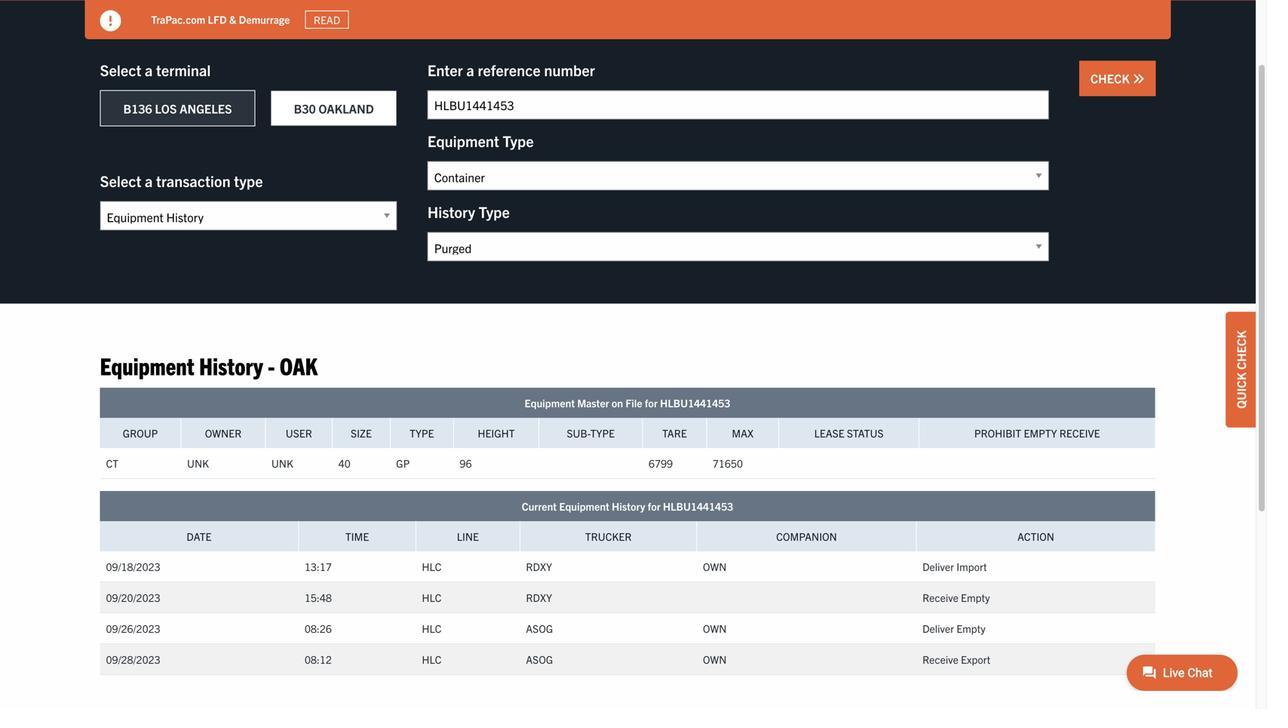 Task type: vqa. For each thing, say whether or not it's contained in the screenshot.
15:48
yes



Task type: locate. For each thing, give the bounding box(es) containing it.
for down 6799
[[648, 499, 661, 513]]

companion
[[777, 530, 837, 543]]

type
[[503, 131, 534, 150], [479, 202, 510, 221], [410, 426, 434, 440], [591, 426, 615, 440]]

hlbu1441453
[[660, 396, 731, 410], [663, 499, 734, 513]]

1 vertical spatial own
[[703, 622, 727, 635]]

1 vertical spatial empty
[[961, 591, 990, 604]]

check inside button
[[1091, 71, 1133, 86]]

own
[[703, 560, 727, 573], [703, 622, 727, 635], [703, 653, 727, 666]]

size
[[351, 426, 372, 440]]

hlbu1441453 up tare
[[660, 396, 731, 410]]

a right enter
[[467, 60, 474, 79]]

0 horizontal spatial history
[[199, 351, 263, 380]]

angeles
[[180, 101, 232, 116]]

1 select from the top
[[100, 60, 141, 79]]

0 horizontal spatial solid image
[[100, 10, 121, 31]]

0 vertical spatial own
[[703, 560, 727, 573]]

1 horizontal spatial unk
[[272, 456, 293, 470]]

sub-type
[[567, 426, 615, 440]]

status
[[847, 426, 884, 440]]

1 horizontal spatial history
[[428, 202, 475, 221]]

0 vertical spatial deliver
[[923, 560, 955, 573]]

equipment
[[428, 131, 499, 150], [100, 351, 194, 380], [525, 396, 575, 410], [559, 499, 610, 513]]

1 hlc from the top
[[422, 560, 442, 573]]

1 deliver from the top
[[923, 560, 955, 573]]

2 hlc from the top
[[422, 591, 442, 604]]

1 vertical spatial hlbu1441453
[[663, 499, 734, 513]]

2 asog from the top
[[526, 653, 553, 666]]

prohibit empty receive
[[975, 426, 1101, 440]]

2 unk from the left
[[272, 456, 293, 470]]

equipment up trucker
[[559, 499, 610, 513]]

line
[[457, 530, 479, 543]]

check
[[1091, 71, 1133, 86], [1234, 331, 1249, 370]]

1 rdxy from the top
[[526, 560, 552, 573]]

enter a reference number
[[428, 60, 595, 79]]

for
[[645, 396, 658, 410], [648, 499, 661, 513]]

deliver
[[923, 560, 955, 573], [923, 622, 955, 635]]

read link
[[305, 10, 349, 29]]

6799
[[649, 456, 673, 470]]

tare
[[663, 426, 687, 440]]

file
[[626, 396, 643, 410]]

rdxy for 13:17
[[526, 560, 552, 573]]

equipment for equipment master on file for hlbu1441453
[[525, 396, 575, 410]]

select for select a terminal
[[100, 60, 141, 79]]

13:17
[[305, 560, 332, 573]]

for right file
[[645, 396, 658, 410]]

09/26/2023
[[106, 622, 160, 635]]

1 vertical spatial asog
[[526, 653, 553, 666]]

receive
[[1060, 426, 1101, 440], [923, 591, 959, 604], [923, 653, 959, 666]]

import
[[957, 560, 987, 573]]

3 hlc from the top
[[422, 622, 442, 635]]

1 own from the top
[[703, 560, 727, 573]]

date
[[187, 530, 212, 543]]

deliver for deliver import
[[923, 560, 955, 573]]

2 vertical spatial receive
[[923, 653, 959, 666]]

a
[[145, 60, 153, 79], [467, 60, 474, 79], [145, 171, 153, 190]]

1 vertical spatial deliver
[[923, 622, 955, 635]]

0 vertical spatial check
[[1091, 71, 1133, 86]]

2 rdxy from the top
[[526, 591, 552, 604]]

solid image
[[100, 10, 121, 31], [1133, 73, 1145, 85]]

1 vertical spatial receive
[[923, 591, 959, 604]]

hlc
[[422, 560, 442, 573], [422, 591, 442, 604], [422, 622, 442, 635], [422, 653, 442, 666]]

lease status
[[815, 426, 884, 440]]

empty up export
[[957, 622, 986, 635]]

current equipment history for hlbu1441453
[[522, 499, 734, 513]]

1 vertical spatial history
[[199, 351, 263, 380]]

trapac.com
[[151, 13, 205, 26]]

equipment up history type at left top
[[428, 131, 499, 150]]

trapac.com lfd & demurrage
[[151, 13, 290, 26]]

own for deliver import
[[703, 560, 727, 573]]

hlbu1441453 down 71650 on the bottom right of the page
[[663, 499, 734, 513]]

2 vertical spatial own
[[703, 653, 727, 666]]

1 vertical spatial rdxy
[[526, 591, 552, 604]]

2 select from the top
[[100, 171, 141, 190]]

deliver down receive empty
[[923, 622, 955, 635]]

oakland
[[319, 101, 374, 116]]

history
[[428, 202, 475, 221], [199, 351, 263, 380], [612, 499, 646, 513]]

09/28/2023
[[106, 653, 160, 666]]

deliver import
[[923, 560, 987, 573]]

reference
[[478, 60, 541, 79]]

time
[[345, 530, 369, 543]]

type
[[234, 171, 263, 190]]

1 vertical spatial for
[[648, 499, 661, 513]]

equipment up the group
[[100, 351, 194, 380]]

user
[[286, 426, 312, 440]]

empty
[[1024, 426, 1058, 440], [961, 591, 990, 604], [957, 622, 986, 635]]

3 own from the top
[[703, 653, 727, 666]]

sub-
[[567, 426, 591, 440]]

read
[[314, 13, 340, 26]]

hlc for 15:48
[[422, 591, 442, 604]]

96
[[460, 456, 472, 470]]

1 vertical spatial select
[[100, 171, 141, 190]]

asog
[[526, 622, 553, 635], [526, 653, 553, 666]]

0 vertical spatial select
[[100, 60, 141, 79]]

0 vertical spatial asog
[[526, 622, 553, 635]]

deliver left import
[[923, 560, 955, 573]]

unk down user
[[272, 456, 293, 470]]

receive for receive empty
[[923, 591, 959, 604]]

empty down import
[[961, 591, 990, 604]]

2 horizontal spatial history
[[612, 499, 646, 513]]

receive export
[[923, 653, 991, 666]]

own for deliver empty
[[703, 622, 727, 635]]

1 vertical spatial solid image
[[1133, 73, 1145, 85]]

select up "b136"
[[100, 60, 141, 79]]

action
[[1018, 530, 1055, 543]]

type down master
[[591, 426, 615, 440]]

solid image inside check button
[[1133, 73, 1145, 85]]

empty right "prohibit"
[[1024, 426, 1058, 440]]

0 vertical spatial empty
[[1024, 426, 1058, 440]]

unk down owner
[[187, 456, 209, 470]]

select
[[100, 60, 141, 79], [100, 171, 141, 190]]

equipment type
[[428, 131, 534, 150]]

equipment for equipment type
[[428, 131, 499, 150]]

4 hlc from the top
[[422, 653, 442, 666]]

unk
[[187, 456, 209, 470], [272, 456, 293, 470]]

own for receive export
[[703, 653, 727, 666]]

2 vertical spatial empty
[[957, 622, 986, 635]]

type down the enter a reference number
[[503, 131, 534, 150]]

a left transaction
[[145, 171, 153, 190]]

rdxy
[[526, 560, 552, 573], [526, 591, 552, 604]]

0 horizontal spatial check
[[1091, 71, 1133, 86]]

2 deliver from the top
[[923, 622, 955, 635]]

select left transaction
[[100, 171, 141, 190]]

a left the terminal
[[145, 60, 153, 79]]

1 vertical spatial check
[[1234, 331, 1249, 370]]

0 horizontal spatial unk
[[187, 456, 209, 470]]

1 asog from the top
[[526, 622, 553, 635]]

type for equipment type
[[503, 131, 534, 150]]

0 vertical spatial rdxy
[[526, 560, 552, 573]]

2 own from the top
[[703, 622, 727, 635]]

empty for prohibit
[[1024, 426, 1058, 440]]

71650
[[713, 456, 743, 470]]

lease
[[815, 426, 845, 440]]

08:26
[[305, 622, 332, 635]]

hlc for 08:12
[[422, 653, 442, 666]]

equipment up sub-
[[525, 396, 575, 410]]

type down equipment type
[[479, 202, 510, 221]]

quick check link
[[1226, 312, 1256, 428]]

1 horizontal spatial solid image
[[1133, 73, 1145, 85]]



Task type: describe. For each thing, give the bounding box(es) containing it.
enter
[[428, 60, 463, 79]]

asog for 08:26
[[526, 622, 553, 635]]

empty for receive
[[961, 591, 990, 604]]

los
[[155, 101, 177, 116]]

09/20/2023
[[106, 591, 160, 604]]

0 vertical spatial history
[[428, 202, 475, 221]]

b136
[[123, 101, 152, 116]]

equipment history - oak
[[100, 351, 318, 380]]

&
[[229, 13, 237, 26]]

rdxy for 15:48
[[526, 591, 552, 604]]

equipment for equipment history - oak
[[100, 351, 194, 380]]

export
[[961, 653, 991, 666]]

height
[[478, 426, 515, 440]]

hlc for 08:26
[[422, 622, 442, 635]]

empty for deliver
[[957, 622, 986, 635]]

40
[[339, 456, 351, 470]]

quick check
[[1234, 331, 1249, 409]]

0 vertical spatial for
[[645, 396, 658, 410]]

select a terminal
[[100, 60, 211, 79]]

0 vertical spatial solid image
[[100, 10, 121, 31]]

type for history type
[[479, 202, 510, 221]]

terminal
[[156, 60, 211, 79]]

0 vertical spatial hlbu1441453
[[660, 396, 731, 410]]

equipment master on file for hlbu1441453
[[525, 396, 731, 410]]

gp
[[396, 456, 410, 470]]

15:48
[[305, 591, 332, 604]]

2 vertical spatial history
[[612, 499, 646, 513]]

deliver for deliver empty
[[923, 622, 955, 635]]

b136 los angeles
[[123, 101, 232, 116]]

transaction
[[156, 171, 231, 190]]

a for reference
[[467, 60, 474, 79]]

history type
[[428, 202, 510, 221]]

demurrage
[[239, 13, 290, 26]]

max
[[732, 426, 754, 440]]

asog for 08:12
[[526, 653, 553, 666]]

a for terminal
[[145, 60, 153, 79]]

a for transaction
[[145, 171, 153, 190]]

08:12
[[305, 653, 332, 666]]

owner
[[205, 426, 242, 440]]

type for sub-type
[[591, 426, 615, 440]]

ct
[[106, 456, 119, 470]]

receive for receive export
[[923, 653, 959, 666]]

select a transaction type
[[100, 171, 263, 190]]

trucker
[[585, 530, 632, 543]]

group
[[123, 426, 158, 440]]

on
[[612, 396, 623, 410]]

type up gp at the left
[[410, 426, 434, 440]]

current
[[522, 499, 557, 513]]

b30 oakland
[[294, 101, 374, 116]]

hlc for 13:17
[[422, 560, 442, 573]]

Enter a reference number text field
[[428, 90, 1050, 120]]

deliver empty
[[923, 622, 986, 635]]

check button
[[1080, 61, 1156, 96]]

0 vertical spatial receive
[[1060, 426, 1101, 440]]

prohibit
[[975, 426, 1022, 440]]

receive empty
[[923, 591, 990, 604]]

quick
[[1234, 373, 1249, 409]]

select for select a transaction type
[[100, 171, 141, 190]]

master
[[578, 396, 609, 410]]

09/18/2023
[[106, 560, 160, 573]]

oak
[[280, 351, 318, 380]]

lfd
[[208, 13, 227, 26]]

1 unk from the left
[[187, 456, 209, 470]]

-
[[268, 351, 275, 380]]

1 horizontal spatial check
[[1234, 331, 1249, 370]]

number
[[544, 60, 595, 79]]

b30
[[294, 101, 316, 116]]



